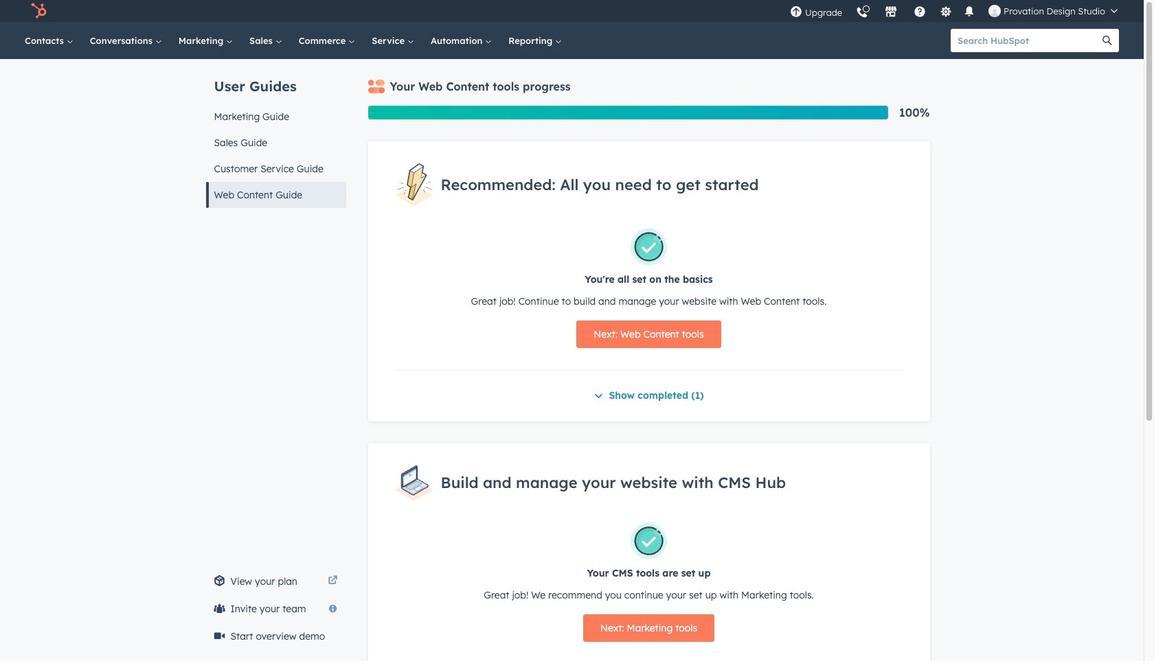 Task type: locate. For each thing, give the bounding box(es) containing it.
james peterson image
[[989, 5, 1001, 17]]

menu
[[784, 0, 1128, 22]]

link opens in a new window image
[[328, 577, 338, 587]]

progress bar
[[368, 106, 889, 120]]

link opens in a new window image
[[328, 574, 338, 590]]



Task type: vqa. For each thing, say whether or not it's contained in the screenshot.
activity on the left
no



Task type: describe. For each thing, give the bounding box(es) containing it.
marketplaces image
[[885, 6, 898, 19]]

Search HubSpot search field
[[951, 29, 1096, 52]]

user guides element
[[206, 59, 346, 208]]



